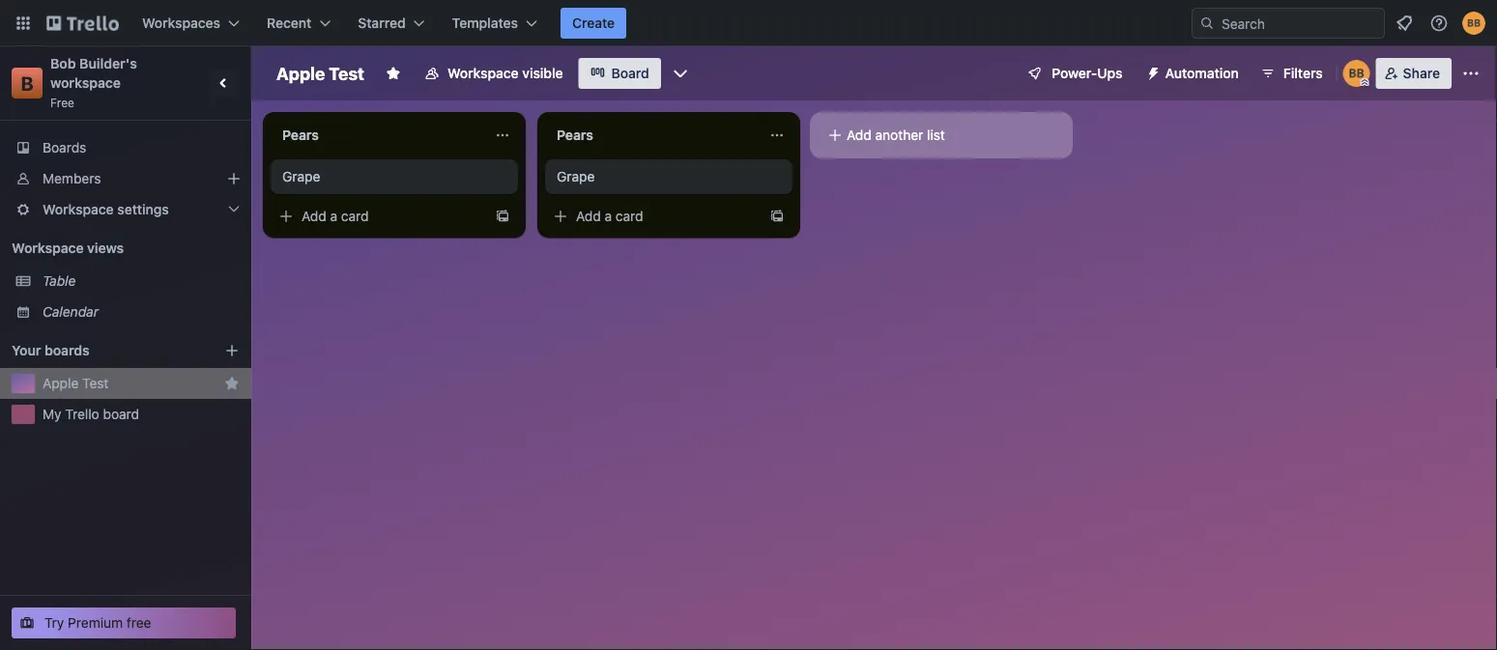 Task type: vqa. For each thing, say whether or not it's contained in the screenshot.
the framework,
no



Task type: describe. For each thing, give the bounding box(es) containing it.
members link
[[0, 163, 251, 194]]

grape for pears text field sm icon
[[557, 169, 595, 185]]

sm image for pears text field
[[551, 207, 571, 226]]

workspace settings button
[[0, 194, 251, 225]]

free
[[127, 616, 151, 631]]

workspace views
[[12, 240, 124, 256]]

settings
[[117, 202, 169, 218]]

sm image for pears text box in the left of the page
[[277, 207, 296, 226]]

star or unstar board image
[[386, 66, 401, 81]]

free
[[50, 96, 74, 109]]

bob builder's workspace free
[[50, 56, 141, 109]]

card for sm icon related to pears text box in the left of the page
[[341, 208, 369, 224]]

Search field
[[1216, 9, 1385, 38]]

try
[[44, 616, 64, 631]]

0 notifications image
[[1393, 12, 1417, 35]]

boards
[[45, 343, 90, 359]]

ups
[[1098, 65, 1123, 81]]

workspace visible
[[448, 65, 563, 81]]

Pears text field
[[271, 120, 484, 151]]

table
[[43, 273, 76, 289]]

apple test link
[[43, 374, 217, 394]]

apple test inside apple test link
[[43, 376, 109, 392]]

my trello board
[[43, 407, 139, 423]]

starred icon image
[[224, 376, 240, 392]]

workspace for workspace settings
[[43, 202, 114, 218]]

create from template… image for pears text box in the left of the page add a card link
[[495, 209, 511, 224]]

templates button
[[441, 8, 549, 39]]

power-ups
[[1052, 65, 1123, 81]]

filters
[[1284, 65, 1324, 81]]

show menu image
[[1462, 64, 1481, 83]]

add a card link for pears text box in the left of the page
[[271, 203, 487, 230]]

primary element
[[0, 0, 1498, 46]]

boards
[[43, 140, 86, 156]]

apple inside board name text field
[[277, 63, 325, 84]]

recent button
[[255, 8, 343, 39]]

calendar
[[43, 304, 99, 320]]

open information menu image
[[1430, 14, 1450, 33]]

members
[[43, 171, 101, 187]]

workspace
[[50, 75, 121, 91]]

sm image
[[826, 126, 845, 145]]

bob builder (bobbuilder40) image
[[1344, 60, 1371, 87]]

add inside add another list link
[[847, 127, 872, 143]]

share button
[[1377, 58, 1452, 89]]

add a card link for pears text field
[[545, 203, 762, 230]]



Task type: locate. For each thing, give the bounding box(es) containing it.
1 horizontal spatial add a card link
[[545, 203, 762, 230]]

test
[[329, 63, 365, 84], [82, 376, 109, 392]]

workspaces
[[142, 15, 221, 31]]

0 horizontal spatial apple test
[[43, 376, 109, 392]]

filters button
[[1255, 58, 1329, 89]]

1 horizontal spatial apple test
[[277, 63, 365, 84]]

boards link
[[0, 132, 251, 163]]

workspace up table
[[12, 240, 84, 256]]

2 add a card from the left
[[576, 208, 644, 224]]

templates
[[452, 15, 518, 31]]

grape down pears text box in the left of the page
[[282, 169, 320, 185]]

calendar link
[[43, 303, 240, 322]]

1 horizontal spatial card
[[616, 208, 644, 224]]

add another list link
[[818, 120, 1066, 151]]

apple
[[277, 63, 325, 84], [43, 376, 79, 392]]

2 horizontal spatial add
[[847, 127, 872, 143]]

add a card link down pears text box in the left of the page
[[271, 203, 487, 230]]

create from template… image for add a card link related to pears text field
[[770, 209, 785, 224]]

workspace down members
[[43, 202, 114, 218]]

Board name text field
[[267, 58, 374, 89]]

bob builder's workspace link
[[50, 56, 141, 91]]

trello
[[65, 407, 99, 423]]

1 vertical spatial apple
[[43, 376, 79, 392]]

workspace settings
[[43, 202, 169, 218]]

table link
[[43, 272, 240, 291]]

apple test down recent popup button at the left top
[[277, 63, 365, 84]]

add for pears text box in the left of the page
[[302, 208, 327, 224]]

try premium free
[[44, 616, 151, 631]]

1 horizontal spatial add a card
[[576, 208, 644, 224]]

sm image inside automation button
[[1139, 58, 1166, 85]]

Pears text field
[[545, 120, 758, 151]]

2 horizontal spatial sm image
[[1139, 58, 1166, 85]]

0 horizontal spatial grape link
[[271, 160, 518, 194]]

card for pears text field sm icon
[[616, 208, 644, 224]]

0 horizontal spatial a
[[330, 208, 338, 224]]

apple test up trello
[[43, 376, 109, 392]]

grape
[[282, 169, 320, 185], [557, 169, 595, 185]]

1 create from template… image from the left
[[495, 209, 511, 224]]

grape link for pears text field
[[545, 160, 793, 194]]

board
[[612, 65, 650, 81]]

add a card
[[302, 208, 369, 224], [576, 208, 644, 224]]

grape link down pears text box in the left of the page
[[271, 160, 518, 194]]

card down pears text box in the left of the page
[[341, 208, 369, 224]]

my
[[43, 407, 61, 423]]

back to home image
[[46, 8, 119, 39]]

a down pears text field
[[605, 208, 612, 224]]

0 horizontal spatial apple
[[43, 376, 79, 392]]

0 horizontal spatial add
[[302, 208, 327, 224]]

0 vertical spatial test
[[329, 63, 365, 84]]

2 vertical spatial workspace
[[12, 240, 84, 256]]

workspace visible button
[[413, 58, 575, 89]]

0 vertical spatial workspace
[[448, 65, 519, 81]]

1 grape from the left
[[282, 169, 320, 185]]

list
[[927, 127, 946, 143]]

0 horizontal spatial create from template… image
[[495, 209, 511, 224]]

workspace for workspace views
[[12, 240, 84, 256]]

1 add a card link from the left
[[271, 203, 487, 230]]

workspace down 'templates'
[[448, 65, 519, 81]]

starred
[[358, 15, 406, 31]]

apple test
[[277, 63, 365, 84], [43, 376, 109, 392]]

1 horizontal spatial test
[[329, 63, 365, 84]]

workspace navigation collapse icon image
[[211, 70, 238, 97]]

create
[[572, 15, 615, 31]]

test up my trello board
[[82, 376, 109, 392]]

grape down pears text field
[[557, 169, 595, 185]]

2 grape link from the left
[[545, 160, 793, 194]]

1 add a card from the left
[[302, 208, 369, 224]]

a for pears text field sm icon
[[605, 208, 612, 224]]

1 horizontal spatial a
[[605, 208, 612, 224]]

grape link for pears text box in the left of the page
[[271, 160, 518, 194]]

a
[[330, 208, 338, 224], [605, 208, 612, 224]]

apple up "my"
[[43, 376, 79, 392]]

2 a from the left
[[605, 208, 612, 224]]

customize views image
[[671, 64, 690, 83]]

2 grape from the left
[[557, 169, 595, 185]]

a for sm icon related to pears text box in the left of the page
[[330, 208, 338, 224]]

0 horizontal spatial test
[[82, 376, 109, 392]]

0 horizontal spatial grape
[[282, 169, 320, 185]]

2 card from the left
[[616, 208, 644, 224]]

your
[[12, 343, 41, 359]]

another
[[876, 127, 924, 143]]

grape link down pears text field
[[545, 160, 793, 194]]

0 horizontal spatial add a card
[[302, 208, 369, 224]]

automation button
[[1139, 58, 1251, 89]]

sm image
[[1139, 58, 1166, 85], [277, 207, 296, 226], [551, 207, 571, 226]]

add for pears text field
[[576, 208, 601, 224]]

0 horizontal spatial sm image
[[277, 207, 296, 226]]

power-ups button
[[1014, 58, 1135, 89]]

b link
[[12, 68, 43, 99]]

1 horizontal spatial create from template… image
[[770, 209, 785, 224]]

builder's
[[79, 56, 137, 72]]

test left 'star or unstar board' image
[[329, 63, 365, 84]]

workspaces button
[[131, 8, 251, 39]]

1 horizontal spatial sm image
[[551, 207, 571, 226]]

1 horizontal spatial add
[[576, 208, 601, 224]]

0 vertical spatial apple test
[[277, 63, 365, 84]]

search image
[[1200, 15, 1216, 31]]

automation
[[1166, 65, 1239, 81]]

views
[[87, 240, 124, 256]]

add a card link
[[271, 203, 487, 230], [545, 203, 762, 230]]

workspace for workspace visible
[[448, 65, 519, 81]]

grape for sm icon related to pears text box in the left of the page
[[282, 169, 320, 185]]

try premium free button
[[12, 608, 236, 639]]

0 vertical spatial apple
[[277, 63, 325, 84]]

grape link
[[271, 160, 518, 194], [545, 160, 793, 194]]

add a card for sm icon related to pears text box in the left of the page
[[302, 208, 369, 224]]

board link
[[579, 58, 661, 89]]

bob builder (bobbuilder40) image
[[1463, 12, 1486, 35]]

card
[[341, 208, 369, 224], [616, 208, 644, 224]]

1 vertical spatial test
[[82, 376, 109, 392]]

1 card from the left
[[341, 208, 369, 224]]

board
[[103, 407, 139, 423]]

1 vertical spatial apple test
[[43, 376, 109, 392]]

bob
[[50, 56, 76, 72]]

my trello board link
[[43, 405, 240, 425]]

apple down recent popup button at the left top
[[277, 63, 325, 84]]

visible
[[523, 65, 563, 81]]

recent
[[267, 15, 312, 31]]

add a card for pears text field sm icon
[[576, 208, 644, 224]]

add a card down pears text box in the left of the page
[[302, 208, 369, 224]]

add
[[847, 127, 872, 143], [302, 208, 327, 224], [576, 208, 601, 224]]

create from template… image
[[495, 209, 511, 224], [770, 209, 785, 224]]

your boards with 2 items element
[[12, 339, 195, 363]]

a down pears text box in the left of the page
[[330, 208, 338, 224]]

add a card link down pears text field
[[545, 203, 762, 230]]

power-
[[1052, 65, 1098, 81]]

card down pears text field
[[616, 208, 644, 224]]

0 horizontal spatial add a card link
[[271, 203, 487, 230]]

0 horizontal spatial card
[[341, 208, 369, 224]]

add another list
[[847, 127, 946, 143]]

1 horizontal spatial apple
[[277, 63, 325, 84]]

1 horizontal spatial grape link
[[545, 160, 793, 194]]

1 horizontal spatial grape
[[557, 169, 595, 185]]

1 a from the left
[[330, 208, 338, 224]]

workspace inside the "workspace settings" dropdown button
[[43, 202, 114, 218]]

1 vertical spatial workspace
[[43, 202, 114, 218]]

this member is an admin of this board. image
[[1361, 78, 1370, 87]]

workspace inside workspace visible button
[[448, 65, 519, 81]]

2 add a card link from the left
[[545, 203, 762, 230]]

b
[[21, 72, 33, 94]]

2 create from template… image from the left
[[770, 209, 785, 224]]

starred button
[[346, 8, 437, 39]]

premium
[[68, 616, 123, 631]]

share
[[1404, 65, 1441, 81]]

test inside board name text field
[[329, 63, 365, 84]]

workspace
[[448, 65, 519, 81], [43, 202, 114, 218], [12, 240, 84, 256]]

apple test inside board name text field
[[277, 63, 365, 84]]

add a card down pears text field
[[576, 208, 644, 224]]

your boards
[[12, 343, 90, 359]]

create button
[[561, 8, 627, 39]]

1 grape link from the left
[[271, 160, 518, 194]]

add board image
[[224, 343, 240, 359]]



